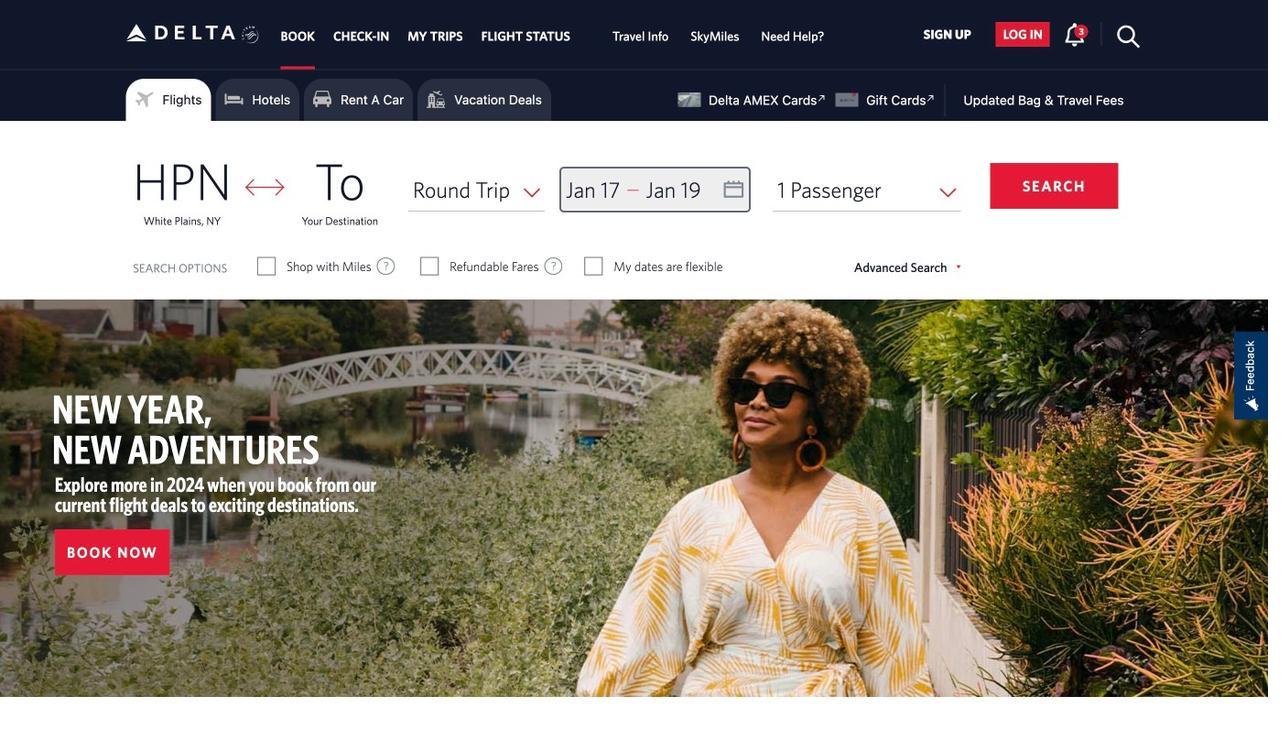 Task type: locate. For each thing, give the bounding box(es) containing it.
this link opens another site in a new window that may not follow the same accessibility policies as delta air lines. image
[[923, 90, 940, 107]]

None checkbox
[[258, 257, 275, 276], [421, 257, 438, 276], [586, 257, 602, 276], [258, 257, 275, 276], [421, 257, 438, 276], [586, 257, 602, 276]]

skyteam image
[[242, 6, 259, 63]]

None text field
[[562, 169, 750, 211]]

tab list
[[272, 0, 836, 69]]

delta air lines image
[[126, 4, 236, 61]]

None field
[[408, 169, 545, 211], [773, 169, 961, 211], [408, 169, 545, 211], [773, 169, 961, 211]]

tab panel
[[0, 121, 1269, 300]]



Task type: describe. For each thing, give the bounding box(es) containing it.
this link opens another site in a new window that may not follow the same accessibility policies as delta air lines. image
[[814, 90, 831, 107]]



Task type: vqa. For each thing, say whether or not it's contained in the screenshot.
SKYTEAM image
yes



